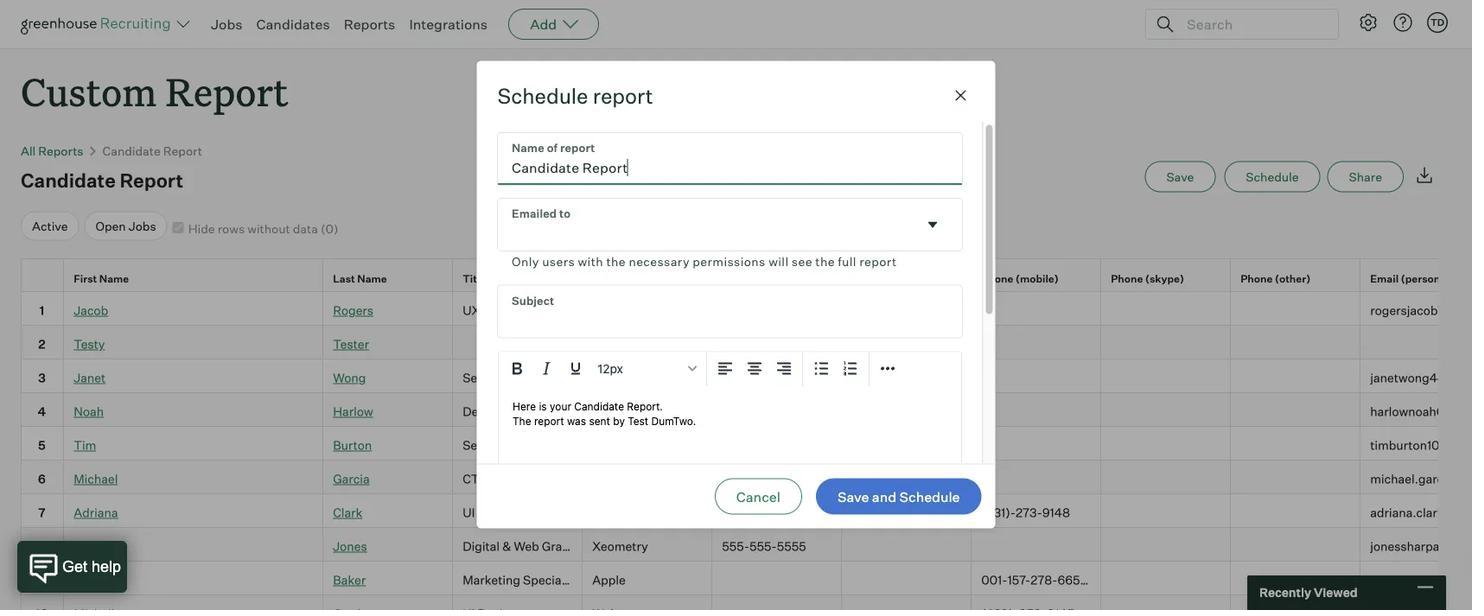Task type: describe. For each thing, give the bounding box(es) containing it.
(other)
[[1275, 271, 1311, 284]]

noah
[[74, 404, 104, 419]]

jobs link
[[211, 16, 242, 33]]

close modal icon image
[[950, 85, 971, 106]]

td
[[1430, 16, 1444, 28]]

12px button
[[590, 354, 702, 383]]

add button
[[508, 9, 599, 40]]

5
[[38, 438, 46, 453]]

active
[[32, 218, 68, 234]]

9 cell
[[21, 562, 64, 595]]

tester link
[[333, 337, 369, 352]]

Search text field
[[1182, 12, 1323, 37]]

timburton1006@g
[[1370, 438, 1472, 453]]

clark
[[333, 505, 363, 520]]

1 vertical spatial candidate
[[21, 168, 116, 192]]

save for save
[[1166, 169, 1194, 184]]

phone (skype)
[[1111, 271, 1184, 284]]

ux/ui designer
[[463, 303, 552, 318]]

testy link
[[74, 337, 105, 352]]

schedule for schedule report
[[497, 83, 588, 109]]

1 horizontal spatial jobs
[[211, 16, 242, 33]]

phone for phone (other)
[[1241, 271, 1273, 284]]

adriana
[[74, 505, 118, 520]]

0 horizontal spatial reports
[[38, 143, 83, 158]]

row containing 9
[[21, 562, 1472, 595]]

273-
[[1016, 505, 1042, 520]]

testy
[[74, 337, 105, 352]]

digital & web graphic designer
[[463, 539, 640, 554]]

(skype)
[[1145, 271, 1184, 284]]

all
[[21, 143, 36, 158]]

rogers link
[[333, 303, 373, 318]]

9148
[[1042, 505, 1070, 520]]

graphic
[[542, 539, 587, 554]]

11 row from the top
[[21, 595, 1472, 610]]

all reports link
[[21, 143, 83, 158]]

row containing 3
[[21, 359, 1472, 393]]

recently viewed
[[1259, 585, 1358, 600]]

ui designer
[[463, 505, 529, 520]]

greenhouse recruiting image
[[21, 14, 176, 35]]

rogersjacob798@g
[[1370, 303, 1472, 318]]

jones link
[[333, 539, 367, 554]]

6 cell
[[21, 460, 64, 494]]

(mobile)
[[1016, 271, 1059, 284]]

schedule report
[[497, 83, 653, 109]]

12px
[[597, 361, 623, 375]]

janet link
[[74, 370, 106, 385]]

1
[[39, 303, 44, 318]]

&
[[502, 539, 511, 554]]

candidates link
[[256, 16, 330, 33]]

phone (mobile)
[[981, 271, 1059, 284]]

phone for phone (skype)
[[1111, 271, 1143, 284]]

sharpay link
[[74, 539, 121, 554]]

adriana.clark@hot
[[1370, 505, 1472, 520]]

baker link
[[333, 573, 366, 588]]

4 cell
[[21, 393, 64, 427]]

michael.garcia@m
[[1370, 471, 1472, 487]]

1 toolbar from the left
[[707, 352, 803, 386]]

2 the from the left
[[815, 254, 834, 269]]

see
[[791, 254, 812, 269]]

0 horizontal spatial jobs
[[129, 218, 156, 234]]

5555
[[777, 539, 806, 554]]

add
[[530, 16, 557, 33]]

12px toolbar
[[498, 352, 707, 386]]

designer for ui designer
[[478, 505, 529, 520]]

tester
[[333, 337, 369, 352]]

555-555-5555
[[722, 539, 806, 554]]

designer for senior designer
[[502, 370, 553, 385]]

marketing
[[463, 573, 520, 588]]

sharpay
[[74, 539, 121, 554]]

phone for phone (work)
[[852, 271, 884, 284]]

td button
[[1424, 9, 1451, 36]]

candidates
[[256, 16, 330, 33]]

burton
[[333, 438, 372, 453]]

all reports
[[21, 143, 83, 158]]

janetwong448909
[[1370, 370, 1472, 385]]

will
[[768, 254, 788, 269]]

first
[[74, 271, 97, 284]]

designer for ux/ui designer
[[501, 303, 552, 318]]

wong
[[333, 370, 366, 385]]

email
[[1370, 271, 1399, 284]]

1 555- from the left
[[722, 539, 749, 554]]

custom
[[21, 66, 157, 117]]

ux/ui
[[463, 303, 499, 318]]

278-
[[1031, 573, 1058, 588]]

digital
[[463, 539, 500, 554]]

michael link
[[74, 471, 118, 487]]

1 vertical spatial candidate report
[[21, 168, 183, 192]]

modern
[[592, 370, 636, 385]]

phone for phone (home)
[[722, 271, 754, 284]]

1 the from the left
[[606, 254, 625, 269]]

0 vertical spatial report
[[166, 66, 288, 117]]

designer up apple
[[589, 539, 640, 554]]

save and schedule button
[[816, 478, 982, 515]]

manager
[[557, 404, 607, 419]]

users
[[542, 254, 574, 269]]

0 vertical spatial candidate report
[[102, 143, 202, 158]]

open
[[95, 218, 126, 234]]

harlownoah05@gm
[[1370, 404, 1472, 419]]

1 horizontal spatial schedule
[[899, 488, 960, 505]]

row containing 1
[[21, 292, 1472, 326]]

row containing 6
[[21, 460, 1472, 494]]

row containing 4
[[21, 393, 1472, 427]]

row containing 5
[[21, 427, 1472, 460]]

senior for senior designer
[[463, 370, 499, 385]]

web
[[514, 539, 539, 554]]

toggle flyout image
[[924, 216, 941, 233]]

4
[[38, 404, 46, 419]]

jacob link
[[74, 303, 108, 318]]



Task type: vqa. For each thing, say whether or not it's contained in the screenshot.
Dashboard
no



Task type: locate. For each thing, give the bounding box(es) containing it.
(work)
[[886, 271, 920, 284]]

3 cell
[[21, 359, 64, 393]]

schedule for schedule
[[1246, 169, 1299, 184]]

report down jobs "link"
[[166, 66, 288, 117]]

(831)-273-9148
[[981, 505, 1070, 520]]

permissions
[[692, 254, 765, 269]]

cancel
[[736, 488, 780, 505]]

001-157-278-6653x014
[[981, 573, 1115, 588]]

4 row from the top
[[21, 359, 1472, 393]]

1 name from the left
[[99, 271, 129, 284]]

1 horizontal spatial report
[[859, 254, 896, 269]]

senior up design at the left bottom
[[463, 370, 499, 385]]

rogers
[[333, 303, 373, 318]]

harlow
[[333, 404, 373, 419]]

candidate down all reports
[[21, 168, 116, 192]]

0 vertical spatial save
[[1166, 169, 1194, 184]]

phone for phone (mobile)
[[981, 271, 1013, 284]]

schedule button
[[1224, 161, 1320, 192]]

3
[[38, 370, 46, 385]]

toolbar
[[707, 352, 803, 386], [803, 352, 869, 386]]

0 horizontal spatial schedule
[[497, 83, 588, 109]]

name right last
[[357, 271, 387, 284]]

last name
[[333, 271, 387, 284]]

1 vertical spatial save
[[837, 488, 869, 505]]

designer
[[501, 303, 552, 318], [502, 370, 553, 385], [478, 505, 529, 520], [589, 539, 640, 554]]

jobs right open
[[129, 218, 156, 234]]

None text field
[[497, 285, 962, 337]]

215-472-2561
[[722, 471, 799, 487]]

2 555- from the left
[[749, 539, 777, 554]]

(personal)
[[1401, 271, 1454, 284]]

jonessharpay339@
[[1370, 539, 1472, 554]]

3 phone from the left
[[981, 271, 1013, 284]]

the up company
[[606, 254, 625, 269]]

row containing 2
[[21, 326, 1472, 359]]

and
[[872, 488, 896, 505]]

candidate report down custom report
[[102, 143, 202, 158]]

name right first
[[99, 271, 129, 284]]

7 cell
[[21, 494, 64, 528]]

10 row from the top
[[21, 562, 1472, 595]]

senior for senior civil engineer
[[463, 438, 499, 453]]

phone left (skype)
[[1111, 271, 1143, 284]]

download image
[[1414, 165, 1435, 186]]

5 phone from the left
[[1241, 271, 1273, 284]]

wong link
[[333, 370, 366, 385]]

the left full
[[815, 254, 834, 269]]

001-
[[981, 573, 1008, 588]]

1 vertical spatial report
[[163, 143, 202, 158]]

phone (home)
[[722, 271, 793, 284]]

configure image
[[1358, 12, 1379, 33]]

phone (other)
[[1241, 271, 1311, 284]]

reports link
[[344, 16, 395, 33]]

1 horizontal spatial name
[[357, 271, 387, 284]]

1 vertical spatial jobs
[[129, 218, 156, 234]]

Only users with the necessary permissions will see the full report field
[[497, 198, 962, 271]]

12px group
[[498, 352, 961, 386]]

reports right all
[[38, 143, 83, 158]]

baker
[[333, 573, 366, 588]]

3 row from the top
[[21, 326, 1472, 359]]

row containing 8
[[21, 528, 1472, 562]]

0 vertical spatial schedule
[[497, 83, 588, 109]]

phone down full
[[852, 271, 884, 284]]

2 row from the top
[[21, 292, 1472, 326]]

open jobs
[[95, 218, 156, 234]]

2 horizontal spatial schedule
[[1246, 169, 1299, 184]]

share
[[1349, 169, 1382, 184]]

xeometry
[[592, 539, 648, 554]]

8 row from the top
[[21, 494, 1472, 528]]

harlow link
[[333, 404, 373, 419]]

tim link
[[74, 438, 96, 453]]

phone left (other)
[[1241, 271, 1273, 284]]

472-
[[746, 471, 773, 487]]

0 vertical spatial jobs
[[211, 16, 242, 33]]

save for save and schedule
[[837, 488, 869, 505]]

phone left (mobile)
[[981, 271, 1013, 284]]

only users with the necessary permissions will see the full report
[[511, 254, 896, 269]]

0 horizontal spatial the
[[606, 254, 625, 269]]

2 vertical spatial schedule
[[899, 488, 960, 505]]

cto
[[463, 471, 488, 487]]

4 phone from the left
[[1111, 271, 1143, 284]]

5 row from the top
[[21, 393, 1472, 427]]

specialist
[[523, 573, 579, 588]]

integrations link
[[409, 16, 488, 33]]

last
[[333, 271, 355, 284]]

9 row from the top
[[21, 528, 1472, 562]]

the
[[606, 254, 625, 269], [815, 254, 834, 269]]

title
[[463, 271, 486, 284]]

name for last name
[[357, 271, 387, 284]]

2561
[[773, 471, 799, 487]]

2 cell
[[21, 326, 64, 359]]

michael
[[74, 471, 118, 487]]

(home)
[[756, 271, 793, 284]]

1 horizontal spatial reports
[[344, 16, 395, 33]]

1 phone from the left
[[722, 271, 754, 284]]

burton link
[[333, 438, 372, 453]]

None text field
[[497, 133, 962, 185], [511, 223, 518, 243], [497, 133, 962, 185], [511, 223, 518, 243]]

save and schedule
[[837, 488, 960, 505]]

garcia link
[[333, 471, 370, 487]]

2 name from the left
[[357, 271, 387, 284]]

reports right 'candidates' link
[[344, 16, 395, 33]]

ui
[[463, 505, 475, 520]]

recently
[[1259, 585, 1311, 600]]

designer right ux/ui on the left of page
[[501, 303, 552, 318]]

2 vertical spatial report
[[120, 168, 183, 192]]

cancel button
[[715, 478, 802, 515]]

2 senior from the top
[[463, 438, 499, 453]]

1 horizontal spatial the
[[815, 254, 834, 269]]

0 horizontal spatial name
[[99, 271, 129, 284]]

jobs
[[211, 16, 242, 33], [129, 218, 156, 234]]

jacob
[[74, 303, 108, 318]]

0 horizontal spatial save
[[837, 488, 869, 505]]

9
[[38, 573, 46, 588]]

2 phone from the left
[[852, 271, 884, 284]]

first name
[[74, 271, 129, 284]]

5 cell
[[21, 427, 64, 460]]

(831)-
[[981, 505, 1016, 520]]

0 vertical spatial report
[[593, 83, 653, 109]]

1 horizontal spatial save
[[1166, 169, 1194, 184]]

only
[[511, 254, 539, 269]]

senior left civil
[[463, 438, 499, 453]]

report inside field
[[859, 254, 896, 269]]

1 cell
[[21, 292, 64, 326]]

report down custom report
[[163, 143, 202, 158]]

555-
[[722, 539, 749, 554], [749, 539, 777, 554]]

1 row from the top
[[21, 258, 1472, 297]]

phone (work)
[[852, 271, 920, 284]]

0 vertical spatial candidate
[[102, 143, 161, 158]]

0 horizontal spatial report
[[593, 83, 653, 109]]

2 toolbar from the left
[[803, 352, 869, 386]]

candidate down custom report
[[102, 143, 161, 158]]

marketing specialist
[[463, 573, 579, 588]]

engineer
[[529, 438, 580, 453]]

jobs left 'candidates' link
[[211, 16, 242, 33]]

candidate report up open
[[21, 168, 183, 192]]

designer up &
[[478, 505, 529, 520]]

company
[[592, 271, 640, 284]]

8
[[38, 539, 46, 554]]

row
[[21, 258, 1472, 297], [21, 292, 1472, 326], [21, 326, 1472, 359], [21, 359, 1472, 393], [21, 393, 1472, 427], [21, 427, 1472, 460], [21, 460, 1472, 494], [21, 494, 1472, 528], [21, 528, 1472, 562], [21, 562, 1472, 595], [21, 595, 1472, 610]]

name
[[99, 271, 129, 284], [357, 271, 387, 284]]

garcia
[[333, 471, 370, 487]]

cell
[[583, 292, 712, 326], [712, 292, 842, 326], [842, 292, 972, 326], [972, 292, 1101, 326], [1101, 292, 1231, 326], [1231, 292, 1361, 326], [453, 326, 583, 359], [583, 326, 712, 359], [712, 326, 842, 359], [842, 326, 972, 359], [972, 326, 1101, 359], [1101, 326, 1231, 359], [1231, 326, 1361, 359], [1361, 326, 1472, 359], [712, 359, 842, 393], [842, 359, 972, 393], [972, 359, 1101, 393], [1101, 359, 1231, 393], [1231, 359, 1361, 393], [712, 393, 842, 427], [842, 393, 972, 427], [972, 393, 1101, 427], [1101, 393, 1231, 427], [1231, 393, 1361, 427], [583, 427, 712, 460], [712, 427, 842, 460], [842, 427, 972, 460], [972, 427, 1101, 460], [1101, 427, 1231, 460], [1231, 427, 1361, 460], [583, 460, 712, 494], [842, 460, 972, 494], [972, 460, 1101, 494], [1101, 460, 1231, 494], [1231, 460, 1361, 494], [583, 494, 712, 528], [712, 494, 842, 528], [842, 494, 972, 528], [1101, 494, 1231, 528], [1231, 494, 1361, 528], [842, 528, 972, 562], [972, 528, 1101, 562], [1101, 528, 1231, 562], [1231, 528, 1361, 562], [712, 562, 842, 595], [842, 562, 972, 595], [1101, 562, 1231, 595], [1231, 562, 1361, 595], [21, 595, 64, 610], [712, 595, 842, 610], [842, 595, 972, 610], [1101, 595, 1231, 610], [1231, 595, 1361, 610], [1361, 595, 1472, 610]]

phone down 'permissions' on the top of the page
[[722, 271, 754, 284]]

google
[[592, 404, 633, 419]]

save button
[[1145, 161, 1216, 192]]

tim
[[74, 438, 96, 453]]

1 vertical spatial schedule
[[1246, 169, 1299, 184]]

0 vertical spatial senior
[[463, 370, 499, 385]]

custom report
[[21, 66, 288, 117]]

jones
[[333, 539, 367, 554]]

share button
[[1327, 161, 1404, 192]]

adriana link
[[74, 505, 118, 520]]

name for first name
[[99, 271, 129, 284]]

table containing 1
[[21, 258, 1472, 610]]

1 vertical spatial senior
[[463, 438, 499, 453]]

save
[[1166, 169, 1194, 184], [837, 488, 869, 505]]

clark link
[[333, 505, 363, 520]]

viewed
[[1314, 585, 1358, 600]]

7 row from the top
[[21, 460, 1472, 494]]

designer up program
[[502, 370, 553, 385]]

None checkbox
[[173, 222, 184, 234]]

157-
[[1008, 573, 1031, 588]]

6 row from the top
[[21, 427, 1472, 460]]

1 vertical spatial report
[[859, 254, 896, 269]]

table
[[21, 258, 1472, 610]]

8 cell
[[21, 528, 64, 562]]

necessary
[[628, 254, 689, 269]]

row containing 7
[[21, 494, 1472, 528]]

full
[[837, 254, 856, 269]]

1 senior from the top
[[463, 370, 499, 385]]

save and schedule this report to revisit it! element
[[1145, 161, 1224, 192]]

row containing first name
[[21, 258, 1472, 297]]

report down candidate report link
[[120, 168, 183, 192]]

integrations
[[409, 16, 488, 33]]

senior civil engineer
[[463, 438, 580, 453]]

0 vertical spatial reports
[[344, 16, 395, 33]]

janet
[[74, 370, 106, 385]]

1 vertical spatial reports
[[38, 143, 83, 158]]



